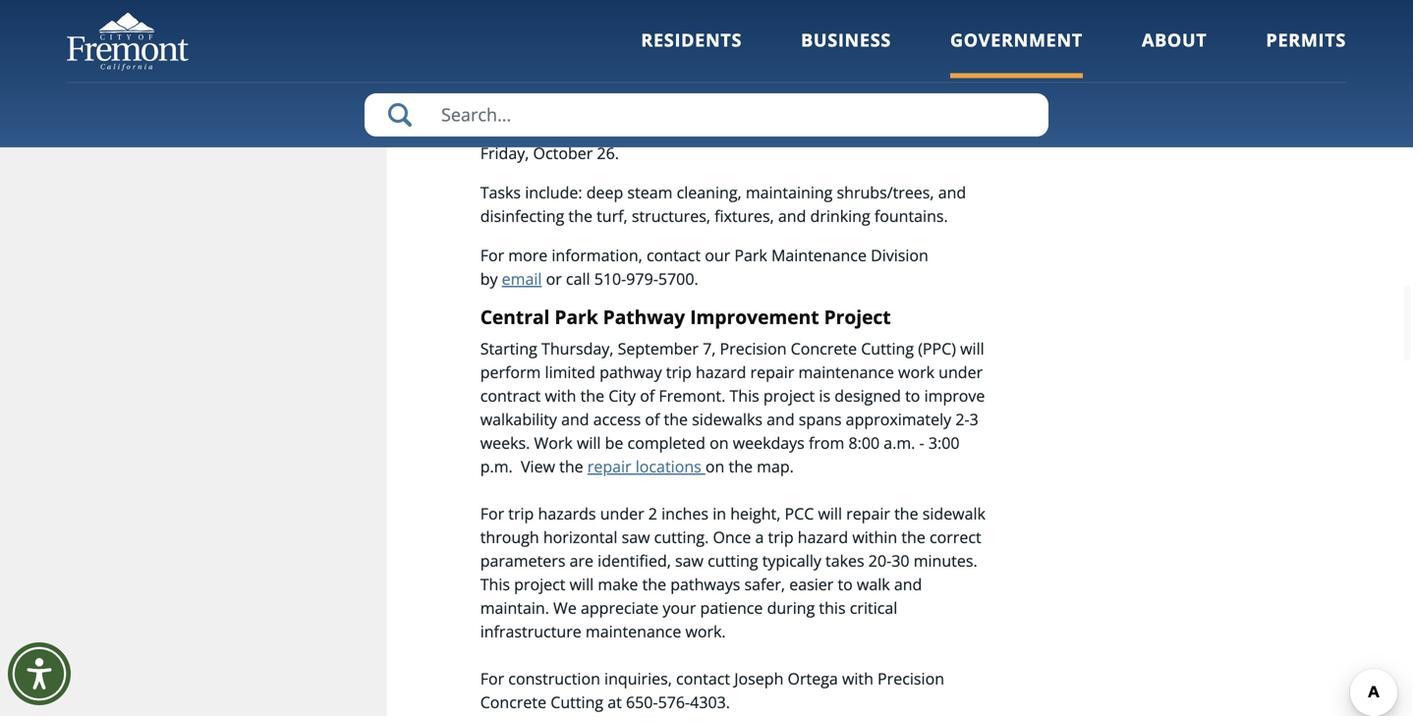 Task type: locate. For each thing, give the bounding box(es) containing it.
park inside for more information, contact our park maintenance division by
[[735, 245, 767, 266]]

to down the work
[[905, 385, 920, 406]]

1 vertical spatial for
[[480, 503, 504, 524]]

1 vertical spatial precision
[[878, 668, 945, 689]]

park right our
[[735, 245, 767, 266]]

for right '23'
[[901, 2, 922, 23]]

-
[[920, 432, 925, 453]]

turf,
[[597, 205, 628, 226]]

at left the 650- at the bottom left
[[608, 692, 622, 713]]

city
[[609, 385, 636, 406]]

under up improve
[[939, 362, 983, 383]]

trip up typically
[[768, 527, 794, 548]]

maintenance up large
[[577, 61, 701, 87]]

contact inside for more information, contact our park maintenance division by
[[647, 245, 701, 266]]

0 vertical spatial repair
[[750, 362, 794, 383]]

3 for from the top
[[480, 668, 504, 689]]

hazard inside starting thursday, september 7, precision concrete cutting (ppc) will perform limited pathway trip hazard repair maintenance work under contract with the city of fremont. this project is designed to improve walkability and access of the sidewalks and spans approximately 2-3 weeks. work will be completed on weekdays from 8:00 a.m. - 3:00 p.m.  view the
[[696, 362, 746, 383]]

0 horizontal spatial for
[[901, 2, 922, 23]]

maintenance inside for trip hazards under 2 inches in height, pcc will repair the sidewalk through horizontal saw cutting. once a trip hazard within the correct parameters are identified, saw cutting typically takes 20-30 minutes. this project will make the pathways safer, easier to walk and maintain. we appreciate your patience during this critical infrastructure maintenance work.
[[586, 621, 681, 642]]

trip up through
[[508, 503, 534, 524]]

for inside for more information, contact our park maintenance division by
[[480, 245, 504, 266]]

concrete down project
[[791, 338, 857, 359]]

1 vertical spatial saw
[[675, 550, 704, 571]]

1 vertical spatial this
[[480, 574, 510, 595]]

at up small
[[706, 61, 725, 87]]

4303.
[[690, 692, 730, 713]]

maintenance up designed
[[799, 362, 894, 383]]

in
[[713, 503, 726, 524]]

to inside for trip hazards under 2 inches in height, pcc will repair the sidewalk through horizontal saw cutting. once a trip hazard within the correct parameters are identified, saw cutting typically takes 20-30 minutes. this project will make the pathways safer, easier to walk and maintain. we appreciate your patience during this critical infrastructure maintenance work.
[[838, 574, 853, 595]]

1 horizontal spatial a
[[926, 2, 935, 23]]

lowry park playground will be closed starting october 23 for a resurfacing project.
[[480, 2, 935, 46]]

through
[[480, 527, 539, 548]]

0 horizontal spatial with
[[545, 385, 576, 406]]

within
[[852, 527, 898, 548]]

0 vertical spatial project
[[764, 385, 815, 406]]

1 horizontal spatial saw
[[675, 550, 704, 571]]

for inside lowry park playground will be closed starting october 23 for a resurfacing project.
[[901, 2, 922, 23]]

starting
[[480, 338, 537, 359]]

cutting
[[708, 550, 758, 571]]

2 horizontal spatial repair
[[846, 503, 890, 524]]

1 horizontal spatial for
[[944, 95, 965, 116]]

0 vertical spatial this
[[730, 385, 760, 406]]

0 horizontal spatial cutting
[[551, 692, 604, 713]]

1 horizontal spatial precision
[[878, 668, 945, 689]]

view
[[521, 456, 555, 477]]

weeks.
[[480, 432, 530, 453]]

hazard
[[696, 362, 746, 383], [798, 527, 848, 548]]

october up include:
[[533, 142, 593, 163]]

repair down improvement
[[750, 362, 794, 383]]

completed
[[628, 432, 706, 453]]

concrete inside for construction inquiries, contact joseph ortega with precision concrete cutting at 650-576-4303.
[[480, 692, 547, 713]]

1 horizontal spatial project
[[764, 385, 815, 406]]

central up starting
[[480, 304, 550, 330]]

maintenance inside quarterly maintenance at central park dog park the central park large and small dog park areas will be closed for quarterly maintenance october 24-26. the dog park will reopen on friday, october 26.
[[577, 61, 701, 87]]

0 vertical spatial 26.
[[738, 119, 760, 140]]

0 horizontal spatial this
[[480, 574, 510, 595]]

2 vertical spatial october
[[533, 142, 593, 163]]

will right work
[[577, 432, 601, 453]]

project inside for trip hazards under 2 inches in height, pcc will repair the sidewalk through horizontal saw cutting. once a trip hazard within the correct parameters are identified, saw cutting typically takes 20-30 minutes. this project will make the pathways safer, easier to walk and maintain. we appreciate your patience during this critical infrastructure maintenance work.
[[514, 574, 566, 595]]

maintenance
[[577, 61, 701, 87], [771, 245, 867, 266]]

disinfecting
[[480, 205, 564, 226]]

repair up within
[[846, 503, 890, 524]]

0 horizontal spatial 26.
[[597, 142, 619, 163]]

0 horizontal spatial at
[[608, 692, 622, 713]]

drinking
[[810, 205, 870, 226]]

under
[[939, 362, 983, 383], [600, 503, 644, 524]]

1 for from the top
[[480, 245, 504, 266]]

0 vertical spatial under
[[939, 362, 983, 383]]

1 horizontal spatial this
[[730, 385, 760, 406]]

hazard up takes
[[798, 527, 848, 548]]

23
[[879, 2, 897, 23]]

0 vertical spatial for
[[901, 2, 922, 23]]

access
[[593, 409, 641, 430]]

contact up '4303.'
[[676, 668, 730, 689]]

closed up residents
[[704, 2, 751, 23]]

0 vertical spatial contact
[[647, 245, 701, 266]]

dog up "24-"
[[727, 95, 756, 116]]

of up completed
[[645, 409, 660, 430]]

0 vertical spatial at
[[706, 61, 725, 87]]

0 vertical spatial of
[[640, 385, 655, 406]]

0 vertical spatial maintenance
[[577, 61, 701, 87]]

weekdays
[[733, 432, 805, 453]]

0 vertical spatial concrete
[[791, 338, 857, 359]]

quarterly
[[480, 119, 547, 140]]

shrubs/trees,
[[837, 182, 934, 203]]

on right locations
[[706, 456, 725, 477]]

and down 30
[[894, 574, 922, 595]]

structures,
[[632, 205, 711, 226]]

park up reopen on the top right of page
[[894, 61, 938, 87]]

business link
[[801, 28, 891, 78]]

october down small
[[651, 119, 711, 140]]

pcc
[[785, 503, 814, 524]]

on
[[951, 119, 970, 140], [710, 432, 729, 453], [706, 456, 725, 477]]

will up residents
[[653, 2, 677, 23]]

0 horizontal spatial the
[[480, 95, 507, 116]]

include:
[[525, 182, 582, 203]]

during
[[767, 597, 815, 619]]

1 horizontal spatial dog
[[796, 119, 825, 140]]

0 horizontal spatial closed
[[704, 2, 751, 23]]

walkability
[[480, 409, 557, 430]]

joseph
[[734, 668, 784, 689]]

576-
[[658, 692, 690, 713]]

1 vertical spatial on
[[710, 432, 729, 453]]

the right "24-"
[[764, 119, 792, 140]]

this
[[730, 385, 760, 406], [480, 574, 510, 595]]

will inside lowry park playground will be closed starting october 23 for a resurfacing project.
[[653, 2, 677, 23]]

for more information, contact our park maintenance division by
[[480, 245, 929, 289]]

2 for from the top
[[480, 503, 504, 524]]

starting thursday, september 7, precision concrete cutting (ppc) will perform limited pathway trip hazard repair maintenance work under contract with the city of fremont. this project is designed to improve walkability and access of the sidewalks and spans approximately 2-3 weeks. work will be completed on weekdays from 8:00 a.m. - 3:00 p.m.  view the
[[480, 338, 985, 477]]

hazards
[[538, 503, 596, 524]]

the left 'map.'
[[729, 456, 753, 477]]

0 horizontal spatial repair
[[588, 456, 632, 477]]

the up within
[[895, 503, 919, 524]]

1 vertical spatial cutting
[[551, 692, 604, 713]]

project down parameters
[[514, 574, 566, 595]]

project
[[764, 385, 815, 406], [514, 574, 566, 595]]

ortega
[[788, 668, 838, 689]]

project.
[[567, 25, 623, 46]]

1 vertical spatial dog
[[727, 95, 756, 116]]

map.
[[757, 456, 794, 477]]

concrete inside starting thursday, september 7, precision concrete cutting (ppc) will perform limited pathway trip hazard repair maintenance work under contract with the city of fremont. this project is designed to improve walkability and access of the sidewalks and spans approximately 2-3 weeks. work will be completed on weekdays from 8:00 a.m. - 3:00 p.m.  view the
[[791, 338, 857, 359]]

under inside for trip hazards under 2 inches in height, pcc will repair the sidewalk through horizontal saw cutting. once a trip hazard within the correct parameters are identified, saw cutting typically takes 20-30 minutes. this project will make the pathways safer, easier to walk and maintain. we appreciate your patience during this critical infrastructure maintenance work.
[[600, 503, 644, 524]]

1 horizontal spatial hazard
[[798, 527, 848, 548]]

this up maintain.
[[480, 574, 510, 595]]

1 horizontal spatial october
[[651, 119, 711, 140]]

trip inside starting thursday, september 7, precision concrete cutting (ppc) will perform limited pathway trip hazard repair maintenance work under contract with the city of fremont. this project is designed to improve walkability and access of the sidewalks and spans approximately 2-3 weeks. work will be completed on weekdays from 8:00 a.m. - 3:00 p.m.  view the
[[666, 362, 692, 383]]

0 vertical spatial the
[[480, 95, 507, 116]]

26.
[[738, 119, 760, 140], [597, 142, 619, 163]]

to down takes
[[838, 574, 853, 595]]

central
[[730, 61, 800, 87], [512, 95, 565, 116], [480, 304, 550, 330]]

pathway
[[600, 362, 662, 383]]

hazard inside for trip hazards under 2 inches in height, pcc will repair the sidewalk through horizontal saw cutting. once a trip hazard within the correct parameters are identified, saw cutting typically takes 20-30 minutes. this project will make the pathways safer, easier to walk and maintain. we appreciate your patience during this critical infrastructure maintenance work.
[[798, 527, 848, 548]]

hazard down 7,
[[696, 362, 746, 383]]

central up the quarterly
[[512, 95, 565, 116]]

for
[[901, 2, 922, 23], [944, 95, 965, 116]]

2 vertical spatial central
[[480, 304, 550, 330]]

identified,
[[598, 550, 671, 571]]

at inside for construction inquiries, contact joseph ortega with precision concrete cutting at 650-576-4303.
[[608, 692, 622, 713]]

2 vertical spatial maintenance
[[586, 621, 681, 642]]

1 horizontal spatial closed
[[893, 95, 940, 116]]

cutting up the work
[[861, 338, 914, 359]]

0 horizontal spatial a
[[755, 527, 764, 548]]

1 vertical spatial contact
[[676, 668, 730, 689]]

work
[[898, 362, 935, 383]]

0 vertical spatial october
[[815, 2, 875, 23]]

improvement
[[690, 304, 819, 330]]

park left areas
[[760, 95, 793, 116]]

0 horizontal spatial trip
[[508, 503, 534, 524]]

2 horizontal spatial trip
[[768, 527, 794, 548]]

for up through
[[480, 503, 504, 524]]

1 horizontal spatial with
[[842, 668, 874, 689]]

contact inside for construction inquiries, contact joseph ortega with precision concrete cutting at 650-576-4303.
[[676, 668, 730, 689]]

1 vertical spatial be
[[871, 95, 889, 116]]

with right ortega
[[842, 668, 874, 689]]

limited
[[545, 362, 596, 383]]

0 horizontal spatial concrete
[[480, 692, 547, 713]]

8:00
[[849, 432, 880, 453]]

1 horizontal spatial to
[[905, 385, 920, 406]]

the
[[480, 95, 507, 116], [764, 119, 792, 140]]

and left small
[[651, 95, 679, 116]]

1 vertical spatial maintenance
[[771, 245, 867, 266]]

0 vertical spatial maintenance
[[552, 119, 647, 140]]

will
[[653, 2, 677, 23], [843, 95, 867, 116], [866, 119, 890, 140], [960, 338, 984, 359], [577, 432, 601, 453], [818, 503, 842, 524], [570, 574, 594, 595]]

and inside for trip hazards under 2 inches in height, pcc will repair the sidewalk through horizontal saw cutting. once a trip hazard within the correct parameters are identified, saw cutting typically takes 20-30 minutes. this project will make the pathways safer, easier to walk and maintain. we appreciate your patience during this critical infrastructure maintenance work.
[[894, 574, 922, 595]]

0 vertical spatial a
[[926, 2, 935, 23]]

be up residents
[[681, 2, 700, 23]]

we
[[553, 597, 577, 619]]

2 vertical spatial for
[[480, 668, 504, 689]]

precision inside for construction inquiries, contact joseph ortega with precision concrete cutting at 650-576-4303.
[[878, 668, 945, 689]]

quarterly
[[480, 61, 572, 87]]

be down the access at the bottom
[[605, 432, 624, 453]]

2 horizontal spatial be
[[871, 95, 889, 116]]

this up sidewalks
[[730, 385, 760, 406]]

fixtures,
[[715, 205, 774, 226]]

a down height,
[[755, 527, 764, 548]]

and up weekdays
[[767, 409, 795, 430]]

under left the 2
[[600, 503, 644, 524]]

closed up reopen on the top right of page
[[893, 95, 940, 116]]

for for for trip hazards under 2 inches in height, pcc will repair the sidewalk through horizontal saw cutting. once a trip hazard within the correct parameters are identified, saw cutting typically takes 20-30 minutes. this project will make the pathways safer, easier to walk and maintain. we appreciate your patience during this critical infrastructure maintenance work.
[[480, 503, 504, 524]]

1 horizontal spatial cutting
[[861, 338, 914, 359]]

cutting down construction
[[551, 692, 604, 713]]

cutting
[[861, 338, 914, 359], [551, 692, 604, 713]]

1 vertical spatial to
[[838, 574, 853, 595]]

0 vertical spatial on
[[951, 119, 970, 140]]

safer,
[[745, 574, 785, 595]]

0 horizontal spatial precision
[[720, 338, 787, 359]]

deep
[[586, 182, 623, 203]]

1 vertical spatial project
[[514, 574, 566, 595]]

will right (ppc)
[[960, 338, 984, 359]]

and
[[651, 95, 679, 116], [938, 182, 966, 203], [778, 205, 806, 226], [561, 409, 589, 430], [767, 409, 795, 430], [894, 574, 922, 595]]

1 horizontal spatial at
[[706, 61, 725, 87]]

at
[[706, 61, 725, 87], [608, 692, 622, 713]]

concrete down construction
[[480, 692, 547, 713]]

0 vertical spatial be
[[681, 2, 700, 23]]

2 vertical spatial trip
[[768, 527, 794, 548]]

0 vertical spatial trip
[[666, 362, 692, 383]]

make
[[598, 574, 638, 595]]

closed inside lowry park playground will be closed starting october 23 for a resurfacing project.
[[704, 2, 751, 23]]

this inside for trip hazards under 2 inches in height, pcc will repair the sidewalk through horizontal saw cutting. once a trip hazard within the correct parameters are identified, saw cutting typically takes 20-30 minutes. this project will make the pathways safer, easier to walk and maintain. we appreciate your patience during this critical infrastructure maintenance work.
[[480, 574, 510, 595]]

for
[[480, 245, 504, 266], [480, 503, 504, 524], [480, 668, 504, 689]]

0 vertical spatial hazard
[[696, 362, 746, 383]]

on inside quarterly maintenance at central park dog park the central park large and small dog park areas will be closed for quarterly maintenance october 24-26. the dog park will reopen on friday, october 26.
[[951, 119, 970, 140]]

on right reopen on the top right of page
[[951, 119, 970, 140]]

closed
[[704, 2, 751, 23], [893, 95, 940, 116]]

2
[[648, 503, 657, 524]]

be right areas
[[871, 95, 889, 116]]

0 horizontal spatial to
[[838, 574, 853, 595]]

for for for more information, contact our park maintenance division by
[[480, 245, 504, 266]]

1 horizontal spatial 26.
[[738, 119, 760, 140]]

1 horizontal spatial the
[[764, 119, 792, 140]]

friday,
[[480, 142, 529, 163]]

dog down areas
[[796, 119, 825, 140]]

0 horizontal spatial hazard
[[696, 362, 746, 383]]

7,
[[703, 338, 716, 359]]

2 horizontal spatial october
[[815, 2, 875, 23]]

park left large
[[569, 95, 602, 116]]

contact
[[647, 245, 701, 266], [676, 668, 730, 689]]

dog down business
[[853, 61, 889, 87]]

1 vertical spatial at
[[608, 692, 622, 713]]

0 horizontal spatial maintenance
[[577, 61, 701, 87]]

1 vertical spatial for
[[944, 95, 965, 116]]

1 horizontal spatial be
[[681, 2, 700, 23]]

for down the infrastructure
[[480, 668, 504, 689]]

contact up 5700.
[[647, 245, 701, 266]]

1 vertical spatial with
[[842, 668, 874, 689]]

0 horizontal spatial october
[[533, 142, 593, 163]]

1 vertical spatial repair
[[588, 456, 632, 477]]

repair down the access at the bottom
[[588, 456, 632, 477]]

contact for joseph
[[676, 668, 730, 689]]

october up business
[[815, 2, 875, 23]]

with down limited
[[545, 385, 576, 406]]

residents
[[641, 28, 742, 52]]

the left turf,
[[569, 205, 593, 226]]

0 horizontal spatial dog
[[727, 95, 756, 116]]

precision down improvement
[[720, 338, 787, 359]]

650-
[[626, 692, 658, 713]]

and inside quarterly maintenance at central park dog park the central park large and small dog park areas will be closed for quarterly maintenance october 24-26. the dog park will reopen on friday, october 26.
[[651, 95, 679, 116]]

for inside for construction inquiries, contact joseph ortega with precision concrete cutting at 650-576-4303.
[[480, 668, 504, 689]]

maintenance
[[552, 119, 647, 140], [799, 362, 894, 383], [586, 621, 681, 642]]

1 vertical spatial a
[[755, 527, 764, 548]]

0 vertical spatial for
[[480, 245, 504, 266]]

park up resurfacing
[[529, 2, 561, 23]]

perform
[[480, 362, 541, 383]]

park up thursday,
[[555, 304, 598, 330]]

1 horizontal spatial maintenance
[[771, 245, 867, 266]]

0 vertical spatial cutting
[[861, 338, 914, 359]]

2 horizontal spatial dog
[[853, 61, 889, 87]]

maintenance down the drinking
[[771, 245, 867, 266]]

on down sidewalks
[[710, 432, 729, 453]]

2 vertical spatial be
[[605, 432, 624, 453]]

project left is
[[764, 385, 815, 406]]

1 vertical spatial hazard
[[798, 527, 848, 548]]

will left reopen on the top right of page
[[866, 119, 890, 140]]

1 vertical spatial maintenance
[[799, 362, 894, 383]]

for inside for trip hazards under 2 inches in height, pcc will repair the sidewalk through horizontal saw cutting. once a trip hazard within the correct parameters are identified, saw cutting typically takes 20-30 minutes. this project will make the pathways safer, easier to walk and maintain. we appreciate your patience during this critical infrastructure maintenance work.
[[480, 503, 504, 524]]

repair
[[750, 362, 794, 383], [588, 456, 632, 477], [846, 503, 890, 524]]

closed inside quarterly maintenance at central park dog park the central park large and small dog park areas will be closed for quarterly maintenance october 24-26. the dog park will reopen on friday, october 26.
[[893, 95, 940, 116]]

precision down critical at bottom right
[[878, 668, 945, 689]]

maintenance down appreciate
[[586, 621, 681, 642]]

maintenance down large
[[552, 119, 647, 140]]

of right city
[[640, 385, 655, 406]]

approximately
[[846, 409, 952, 430]]

central up areas
[[730, 61, 800, 87]]

1 horizontal spatial concrete
[[791, 338, 857, 359]]

your
[[663, 597, 696, 619]]

this inside starting thursday, september 7, precision concrete cutting (ppc) will perform limited pathway trip hazard repair maintenance work under contract with the city of fremont. this project is designed to improve walkability and access of the sidewalks and spans approximately 2-3 weeks. work will be completed on weekdays from 8:00 a.m. - 3:00 p.m.  view the
[[730, 385, 760, 406]]

for up reopen on the top right of page
[[944, 95, 965, 116]]

the down work
[[559, 456, 583, 477]]

saw up identified,
[[622, 527, 650, 548]]

0 vertical spatial with
[[545, 385, 576, 406]]

government
[[950, 28, 1083, 52]]

for up by
[[480, 245, 504, 266]]

saw down "cutting."
[[675, 550, 704, 571]]

a right '23'
[[926, 2, 935, 23]]

the up the quarterly
[[480, 95, 507, 116]]

for inside quarterly maintenance at central park dog park the central park large and small dog park areas will be closed for quarterly maintenance october 24-26. the dog park will reopen on friday, october 26.
[[944, 95, 965, 116]]

trip up fremont. on the bottom of the page
[[666, 362, 692, 383]]



Task type: describe. For each thing, give the bounding box(es) containing it.
maintenance inside quarterly maintenance at central park dog park the central park large and small dog park areas will be closed for quarterly maintenance october 24-26. the dog park will reopen on friday, october 26.
[[552, 119, 647, 140]]

work
[[534, 432, 573, 453]]

at inside quarterly maintenance at central park dog park the central park large and small dog park areas will be closed for quarterly maintenance october 24-26. the dog park will reopen on friday, october 26.
[[706, 61, 725, 87]]

0 vertical spatial dog
[[853, 61, 889, 87]]

repair locations link
[[588, 456, 706, 477]]

to inside starting thursday, september 7, precision concrete cutting (ppc) will perform limited pathway trip hazard repair maintenance work under contract with the city of fremont. this project is designed to improve walkability and access of the sidewalks and spans approximately 2-3 weeks. work will be completed on weekdays from 8:00 a.m. - 3:00 p.m.  view the
[[905, 385, 920, 406]]

be inside quarterly maintenance at central park dog park the central park large and small dog park areas will be closed for quarterly maintenance october 24-26. the dog park will reopen on friday, october 26.
[[871, 95, 889, 116]]

cleaning,
[[677, 182, 742, 203]]

sidewalk
[[923, 503, 986, 524]]

park up areas
[[805, 61, 848, 87]]

improve
[[924, 385, 985, 406]]

and up work
[[561, 409, 589, 430]]

our
[[705, 245, 730, 266]]

starting
[[755, 2, 811, 23]]

contact for our
[[647, 245, 701, 266]]

and up fountains.
[[938, 182, 966, 203]]

resurfacing
[[480, 25, 563, 46]]

the up completed
[[664, 409, 688, 430]]

for trip hazards under 2 inches in height, pcc will repair the sidewalk through horizontal saw cutting. once a trip hazard within the correct parameters are identified, saw cutting typically takes 20-30 minutes. this project will make the pathways safer, easier to walk and maintain. we appreciate your patience during this critical infrastructure maintenance work.
[[480, 503, 986, 642]]

the up 30
[[902, 527, 926, 548]]

pathways
[[671, 574, 740, 595]]

Search text field
[[365, 93, 1049, 137]]

be inside lowry park playground will be closed starting october 23 for a resurfacing project.
[[681, 2, 700, 23]]

the left city
[[580, 385, 605, 406]]

project inside starting thursday, september 7, precision concrete cutting (ppc) will perform limited pathway trip hazard repair maintenance work under contract with the city of fremont. this project is designed to improve walkability and access of the sidewalks and spans approximately 2-3 weeks. work will be completed on weekdays from 8:00 a.m. - 3:00 p.m.  view the
[[764, 385, 815, 406]]

reopen
[[894, 119, 947, 140]]

fountains.
[[875, 205, 948, 226]]

3:00
[[929, 432, 960, 453]]

cutting.
[[654, 527, 709, 548]]

cutting inside for construction inquiries, contact joseph ortega with precision concrete cutting at 650-576-4303.
[[551, 692, 604, 713]]

minutes.
[[914, 550, 978, 571]]

is
[[819, 385, 831, 406]]

email or call 510-979-5700.
[[502, 268, 699, 289]]

once
[[713, 527, 751, 548]]

be inside starting thursday, september 7, precision concrete cutting (ppc) will perform limited pathway trip hazard repair maintenance work under contract with the city of fremont. this project is designed to improve walkability and access of the sidewalks and spans approximately 2-3 weeks. work will be completed on weekdays from 8:00 a.m. - 3:00 p.m.  view the
[[605, 432, 624, 453]]

0 vertical spatial central
[[730, 61, 800, 87]]

parameters
[[480, 550, 566, 571]]

about link
[[1142, 28, 1207, 78]]

1 vertical spatial of
[[645, 409, 660, 430]]

sidewalks
[[692, 409, 763, 430]]

call
[[566, 268, 590, 289]]

height,
[[730, 503, 781, 524]]

2 vertical spatial on
[[706, 456, 725, 477]]

repair inside for trip hazards under 2 inches in height, pcc will repair the sidewalk through horizontal saw cutting. once a trip hazard within the correct parameters are identified, saw cutting typically takes 20-30 minutes. this project will make the pathways safer, easier to walk and maintain. we appreciate your patience during this critical infrastructure maintenance work.
[[846, 503, 890, 524]]

central park pathway improvement project
[[480, 304, 891, 330]]

for construction inquiries, contact joseph ortega with precision concrete cutting at 650-576-4303.
[[480, 668, 945, 713]]

designed
[[835, 385, 901, 406]]

20-
[[869, 550, 892, 571]]

horizontal
[[543, 527, 618, 548]]

979-
[[626, 268, 658, 289]]

maintenance inside starting thursday, september 7, precision concrete cutting (ppc) will perform limited pathway trip hazard repair maintenance work under contract with the city of fremont. this project is designed to improve walkability and access of the sidewalks and spans approximately 2-3 weeks. work will be completed on weekdays from 8:00 a.m. - 3:00 p.m.  view the
[[799, 362, 894, 383]]

small
[[683, 95, 723, 116]]

email
[[502, 268, 542, 289]]

2 vertical spatial dog
[[796, 119, 825, 140]]

permits link
[[1266, 28, 1347, 78]]

large
[[606, 95, 646, 116]]

1 vertical spatial october
[[651, 119, 711, 140]]

easier
[[789, 574, 834, 595]]

lowry
[[480, 2, 524, 23]]

and down 'maintaining'
[[778, 205, 806, 226]]

the down identified,
[[642, 574, 666, 595]]

email link
[[502, 268, 542, 289]]

on inside starting thursday, september 7, precision concrete cutting (ppc) will perform limited pathway trip hazard repair maintenance work under contract with the city of fremont. this project is designed to improve walkability and access of the sidewalks and spans approximately 2-3 weeks. work will be completed on weekdays from 8:00 a.m. - 3:00 p.m.  view the
[[710, 432, 729, 453]]

tasks include: deep steam cleaning, maintaining shrubs/trees, and disinfecting the turf, structures, fixtures, and drinking fountains.
[[480, 182, 966, 226]]

maintain.
[[480, 597, 549, 619]]

park down areas
[[829, 119, 862, 140]]

the inside tasks include: deep steam cleaning, maintaining shrubs/trees, and disinfecting the turf, structures, fixtures, and drinking fountains.
[[569, 205, 593, 226]]

thursday,
[[542, 338, 614, 359]]

will right areas
[[843, 95, 867, 116]]

spans
[[799, 409, 842, 430]]

locations
[[636, 456, 702, 477]]

by
[[480, 268, 498, 289]]

a.m.
[[884, 432, 915, 453]]

october inside lowry park playground will be closed starting october 23 for a resurfacing project.
[[815, 2, 875, 23]]

typically
[[762, 550, 822, 571]]

precision inside starting thursday, september 7, precision concrete cutting (ppc) will perform limited pathway trip hazard repair maintenance work under contract with the city of fremont. this project is designed to improve walkability and access of the sidewalks and spans approximately 2-3 weeks. work will be completed on weekdays from 8:00 a.m. - 3:00 p.m.  view the
[[720, 338, 787, 359]]

under inside starting thursday, september 7, precision concrete cutting (ppc) will perform limited pathway trip hazard repair maintenance work under contract with the city of fremont. this project is designed to improve walkability and access of the sidewalks and spans approximately 2-3 weeks. work will be completed on weekdays from 8:00 a.m. - 3:00 p.m.  view the
[[939, 362, 983, 383]]

0 horizontal spatial saw
[[622, 527, 650, 548]]

for for for construction inquiries, contact joseph ortega with precision concrete cutting at 650-576-4303.
[[480, 668, 504, 689]]

project
[[824, 304, 891, 330]]

inches
[[662, 503, 709, 524]]

from
[[809, 432, 845, 453]]

residents link
[[641, 28, 742, 78]]

repair locations on the map.
[[588, 456, 798, 477]]

more
[[508, 245, 548, 266]]

1 vertical spatial the
[[764, 119, 792, 140]]

walk
[[857, 574, 890, 595]]

(ppc)
[[918, 338, 956, 359]]

permits
[[1266, 28, 1347, 52]]

are
[[570, 550, 594, 571]]

steam
[[627, 182, 673, 203]]

areas
[[797, 95, 838, 116]]

repair inside starting thursday, september 7, precision concrete cutting (ppc) will perform limited pathway trip hazard repair maintenance work under contract with the city of fremont. this project is designed to improve walkability and access of the sidewalks and spans approximately 2-3 weeks. work will be completed on weekdays from 8:00 a.m. - 3:00 p.m.  view the
[[750, 362, 794, 383]]

1 vertical spatial trip
[[508, 503, 534, 524]]

with inside for construction inquiries, contact joseph ortega with precision concrete cutting at 650-576-4303.
[[842, 668, 874, 689]]

about
[[1142, 28, 1207, 52]]

information,
[[552, 245, 643, 266]]

september
[[618, 338, 699, 359]]

a inside for trip hazards under 2 inches in height, pcc will repair the sidewalk through horizontal saw cutting. once a trip hazard within the correct parameters are identified, saw cutting typically takes 20-30 minutes. this project will make the pathways safer, easier to walk and maintain. we appreciate your patience during this critical infrastructure maintenance work.
[[755, 527, 764, 548]]

or
[[546, 268, 562, 289]]

inquiries,
[[605, 668, 672, 689]]

will right pcc
[[818, 503, 842, 524]]

1 vertical spatial 26.
[[597, 142, 619, 163]]

appreciate
[[581, 597, 659, 619]]

with inside starting thursday, september 7, precision concrete cutting (ppc) will perform limited pathway trip hazard repair maintenance work under contract with the city of fremont. this project is designed to improve walkability and access of the sidewalks and spans approximately 2-3 weeks. work will be completed on weekdays from 8:00 a.m. - 3:00 p.m.  view the
[[545, 385, 576, 406]]

1 vertical spatial central
[[512, 95, 565, 116]]

cutting inside starting thursday, september 7, precision concrete cutting (ppc) will perform limited pathway trip hazard repair maintenance work under contract with the city of fremont. this project is designed to improve walkability and access of the sidewalks and spans approximately 2-3 weeks. work will be completed on weekdays from 8:00 a.m. - 3:00 p.m.  view the
[[861, 338, 914, 359]]

maintenance inside for more information, contact our park maintenance division by
[[771, 245, 867, 266]]

quarterly maintenance at central park dog park the central park large and small dog park areas will be closed for quarterly maintenance october 24-26. the dog park will reopen on friday, october 26.
[[480, 61, 970, 163]]

tasks
[[480, 182, 521, 203]]

will down the "are"
[[570, 574, 594, 595]]

construction
[[508, 668, 600, 689]]

park inside lowry park playground will be closed starting october 23 for a resurfacing project.
[[529, 2, 561, 23]]

playground
[[566, 2, 649, 23]]

a inside lowry park playground will be closed starting october 23 for a resurfacing project.
[[926, 2, 935, 23]]

business
[[801, 28, 891, 52]]



Task type: vqa. For each thing, say whether or not it's contained in the screenshot.
the leftmost closed
yes



